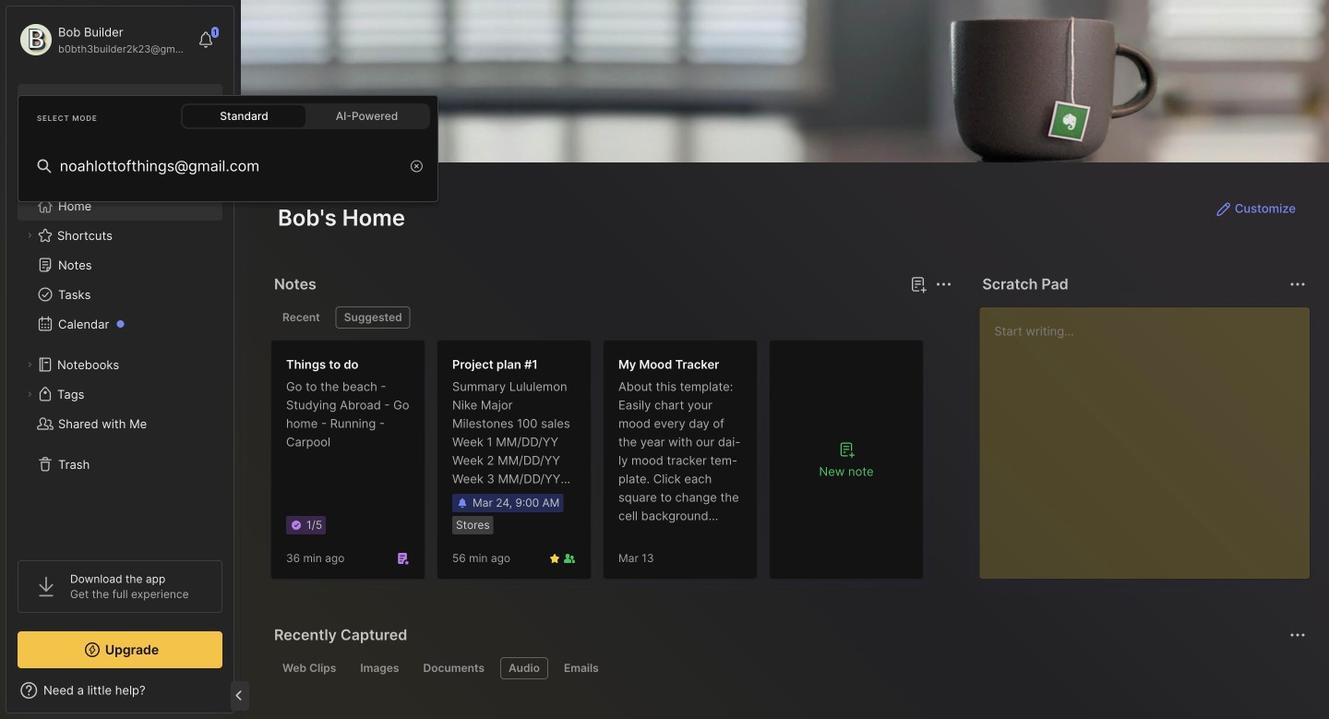 Task type: locate. For each thing, give the bounding box(es) containing it.
1 vertical spatial tab list
[[274, 657, 1304, 680]]

Start writing… text field
[[995, 307, 1309, 564]]

click to collapse image
[[233, 685, 247, 707]]

tab list
[[274, 307, 949, 329], [274, 657, 1304, 680]]

0 vertical spatial search text field
[[51, 94, 198, 112]]

1 tab list from the top
[[274, 307, 949, 329]]

None search field
[[51, 91, 198, 114]]

None search field
[[60, 155, 400, 177]]

tree
[[6, 180, 234, 544]]

1 vertical spatial search text field
[[60, 155, 400, 177]]

0 vertical spatial tab list
[[274, 307, 949, 329]]

none search field inside the main element
[[51, 91, 198, 114]]

Search results field
[[18, 192, 439, 202]]

tab
[[274, 307, 328, 329], [336, 307, 411, 329], [274, 657, 345, 680], [352, 657, 408, 680], [415, 657, 493, 680], [500, 657, 548, 680], [556, 657, 607, 680]]

Search text field
[[51, 94, 198, 112], [60, 155, 400, 177]]

row group
[[271, 340, 935, 591]]



Task type: vqa. For each thing, say whether or not it's contained in the screenshot.
More actions icon
no



Task type: describe. For each thing, give the bounding box(es) containing it.
expand notebooks image
[[24, 359, 35, 370]]

2 tab list from the top
[[274, 657, 1304, 680]]

expand tags image
[[24, 389, 35, 400]]

tree inside the main element
[[6, 180, 234, 544]]

main element
[[0, 0, 1330, 719]]

none search field inside the main element
[[60, 155, 400, 177]]



